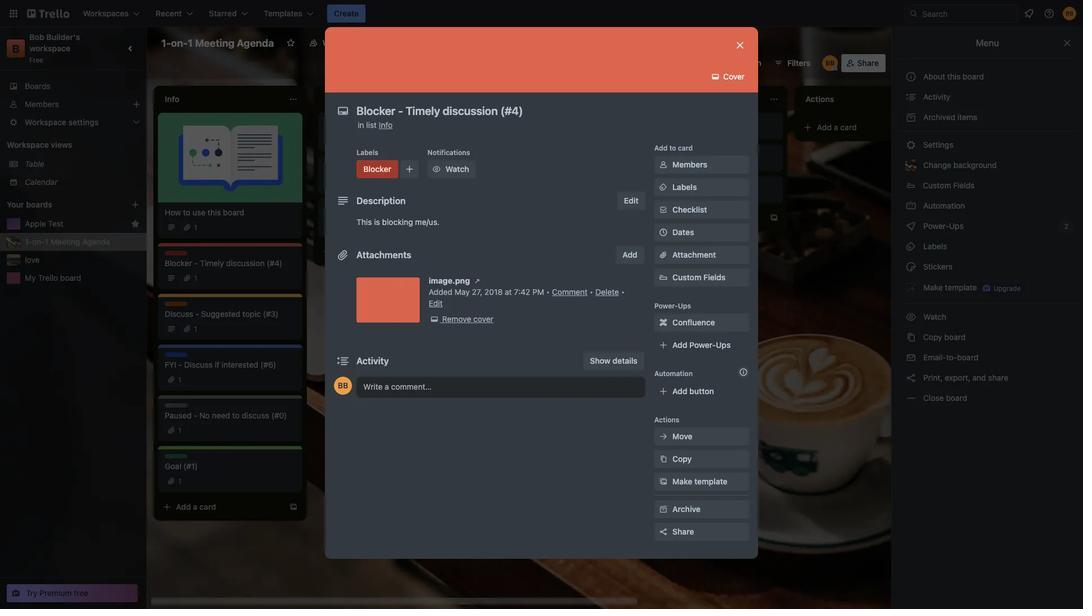 Task type: locate. For each thing, give the bounding box(es) containing it.
automation up add button
[[654, 370, 693, 377]]

discuss for discuss discuss - suggested topic (#3)
[[165, 302, 190, 310]]

next
[[429, 168, 445, 177]]

color: green, title: "goal" element left another
[[645, 149, 668, 157]]

discuss for discuss i've drafted my goals for the next few months. any feedback?
[[325, 161, 351, 169]]

table
[[25, 159, 44, 169]]

make down the stickers
[[923, 283, 943, 292]]

0 notifications image
[[1022, 7, 1036, 20]]

to for card
[[670, 144, 676, 152]]

0 vertical spatial labels link
[[654, 178, 749, 196]]

sm image for cover link
[[710, 71, 721, 82]]

sm image inside the automation link
[[906, 200, 917, 212]]

any
[[372, 179, 386, 188]]

2 fyi from the top
[[165, 360, 176, 370]]

to right need at the left
[[232, 411, 240, 420]]

bob
[[29, 32, 44, 42]]

0 vertical spatial watch
[[446, 164, 469, 174]]

items
[[958, 113, 977, 122]]

2 vertical spatial color: red, title: "blocker" element
[[165, 251, 189, 260]]

bob builder (bobbuilder40) image
[[822, 55, 838, 71]]

remove cover
[[442, 315, 494, 324]]

Search field
[[918, 5, 1017, 22]]

customize views image
[[453, 37, 464, 49]]

sm image inside 'settings' link
[[906, 139, 917, 151]]

2 horizontal spatial power-
[[923, 221, 949, 231]]

copy for copy
[[673, 454, 692, 464]]

drafted
[[340, 168, 367, 177]]

- inside discuss discuss - suggested topic (#3)
[[195, 309, 199, 319]]

add
[[817, 123, 832, 132], [654, 144, 668, 152], [657, 213, 672, 222], [336, 247, 351, 256], [623, 250, 638, 260], [673, 340, 687, 350], [673, 387, 687, 396], [176, 502, 191, 512]]

0 horizontal spatial automation
[[654, 370, 693, 377]]

sm image for close board 'link'
[[906, 393, 917, 404]]

watch inside button
[[446, 164, 469, 174]]

0 horizontal spatial fields
[[704, 273, 726, 282]]

make template
[[921, 283, 977, 292], [673, 477, 728, 486]]

1 horizontal spatial fields
[[953, 181, 975, 190]]

sm image inside watch button
[[431, 164, 442, 175]]

sm image inside stickers link
[[906, 261, 917, 273]]

watch down notifications
[[446, 164, 469, 174]]

- up "color: black, title: "paused"" element
[[178, 360, 182, 370]]

sm image for activity link on the right top of page
[[906, 91, 917, 103]]

fields
[[953, 181, 975, 190], [704, 273, 726, 282]]

0 vertical spatial custom fields button
[[899, 177, 1076, 195]]

0 horizontal spatial color: red, title: "blocker" element
[[165, 251, 189, 260]]

1 vertical spatial copy
[[673, 454, 692, 464]]

custom fields down change background
[[923, 181, 975, 190]]

0 vertical spatial 1-on-1 meeting agenda
[[161, 37, 274, 49]]

sm image inside copy link
[[658, 454, 669, 465]]

views
[[51, 140, 72, 150]]

meeting
[[195, 37, 235, 49], [51, 237, 80, 247]]

paused
[[165, 404, 189, 412], [165, 411, 192, 420]]

template inside make template link
[[695, 477, 728, 486]]

sm image
[[658, 159, 669, 170], [906, 200, 917, 212], [906, 221, 917, 232], [906, 241, 917, 252], [906, 261, 917, 273], [472, 275, 483, 287], [906, 282, 917, 293], [906, 311, 917, 323], [658, 317, 669, 328], [906, 332, 917, 343], [906, 372, 917, 384], [658, 431, 669, 442], [658, 454, 669, 465]]

copy for copy board
[[923, 333, 942, 342]]

copy up email-
[[923, 333, 942, 342]]

members down the 'add to card' on the right top of the page
[[673, 160, 707, 169]]

make template link
[[654, 473, 749, 491]]

- for discuss
[[195, 309, 199, 319]]

1 vertical spatial to
[[183, 208, 190, 217]]

labels
[[357, 148, 378, 156], [673, 183, 697, 192], [921, 242, 947, 251]]

color: green, title: "goal" element down "color: black, title: "paused"" element
[[165, 454, 187, 463]]

fields down "attachment" button
[[704, 273, 726, 282]]

sm image inside email-to-board link
[[906, 352, 917, 363]]

1-on-1 meeting agenda inside 1-on-1 meeting agenda link
[[25, 237, 110, 247]]

1 horizontal spatial to
[[232, 411, 240, 420]]

few
[[325, 179, 338, 188]]

board up activity link on the right top of page
[[963, 72, 984, 81]]

delete edit
[[429, 287, 619, 308]]

developer
[[704, 157, 740, 166]]

close board link
[[899, 389, 1076, 407]]

0 vertical spatial meeting
[[195, 37, 235, 49]]

0 horizontal spatial this
[[208, 208, 221, 217]]

sm image inside make template link
[[658, 476, 669, 487]]

0 vertical spatial is
[[361, 125, 367, 134]]

0 horizontal spatial 1-on-1 meeting agenda
[[25, 237, 110, 247]]

automation button
[[703, 54, 768, 72]]

0 horizontal spatial to
[[183, 208, 190, 217]]

1 horizontal spatial 1-on-1 meeting agenda
[[161, 37, 274, 49]]

edit down added
[[429, 299, 443, 308]]

a
[[834, 123, 838, 132], [674, 213, 678, 222], [353, 247, 358, 256], [193, 502, 197, 512]]

0 horizontal spatial copy
[[673, 454, 692, 464]]

1 horizontal spatial custom fields button
[[899, 177, 1076, 195]]

power-ups
[[921, 221, 966, 231], [654, 302, 691, 310]]

0 vertical spatial workspace
[[323, 38, 364, 47]]

2 horizontal spatial ups
[[949, 221, 964, 231]]

copy
[[923, 333, 942, 342], [673, 454, 692, 464]]

labels down forward?
[[357, 148, 378, 156]]

1- inside board name text box
[[161, 37, 171, 49]]

archived
[[923, 113, 956, 122]]

comment
[[552, 287, 588, 297]]

blocker inside the blocker the team is stuck on x, how can we move forward?
[[325, 118, 350, 126]]

1 horizontal spatial copy
[[923, 333, 942, 342]]

0 vertical spatial make template
[[921, 283, 977, 292]]

this right use
[[208, 208, 221, 217]]

1 horizontal spatial workspace
[[323, 38, 364, 47]]

sm image inside cover link
[[710, 71, 721, 82]]

custom down the change
[[923, 181, 951, 190]]

labels up checklist
[[673, 183, 697, 192]]

power-ups up the stickers
[[921, 221, 966, 231]]

template down copy link on the right of the page
[[695, 477, 728, 486]]

members link down boards
[[0, 95, 147, 113]]

can up some
[[362, 211, 375, 220]]

0 horizontal spatial can
[[362, 211, 375, 220]]

premium
[[40, 589, 72, 598]]

1 vertical spatial custom fields button
[[654, 272, 749, 283]]

sm image inside checklist link
[[658, 204, 669, 216]]

0 vertical spatial labels
[[357, 148, 378, 156]]

1 horizontal spatial share
[[857, 58, 879, 68]]

1 horizontal spatial this
[[947, 72, 961, 81]]

0 vertical spatial this
[[947, 72, 961, 81]]

0 vertical spatial if
[[438, 211, 443, 220]]

- inside blocker blocker - timely discussion (#4)
[[194, 259, 198, 268]]

custom for add to card
[[673, 273, 701, 282]]

Board name text field
[[156, 34, 280, 52]]

make template down the stickers
[[921, 283, 977, 292]]

1 horizontal spatial if
[[438, 211, 443, 220]]

to up mentor
[[670, 144, 676, 152]]

1 horizontal spatial members link
[[654, 156, 749, 174]]

share right bob builder (bobbuilder40) icon
[[857, 58, 879, 68]]

can right 'how'
[[429, 125, 443, 134]]

blocker
[[325, 118, 350, 126], [363, 164, 391, 174], [165, 252, 189, 260], [165, 259, 192, 268]]

velocity
[[408, 211, 436, 220]]

discuss inside discuss i've drafted my goals for the next few months. any feedback?
[[325, 161, 351, 169]]

custom fields button up the automation link
[[899, 177, 1076, 195]]

show
[[590, 356, 611, 366]]

add inside add power-ups link
[[673, 340, 687, 350]]

watch up copy board
[[921, 312, 949, 322]]

0 horizontal spatial share button
[[654, 523, 749, 541]]

board inside 'link'
[[946, 394, 967, 403]]

ups down the automation link
[[949, 221, 964, 231]]

0 horizontal spatial meeting
[[51, 237, 80, 247]]

workspace visible
[[323, 38, 390, 47]]

add inside the add button button
[[673, 387, 687, 396]]

make up archive
[[673, 477, 692, 486]]

sm image
[[703, 54, 719, 70], [710, 71, 721, 82], [906, 91, 917, 103], [906, 112, 917, 123], [906, 139, 917, 151], [431, 164, 442, 175], [658, 182, 669, 193], [658, 204, 669, 216], [429, 314, 440, 325], [906, 352, 917, 363], [906, 393, 917, 404], [658, 476, 669, 487], [658, 504, 669, 515]]

1 horizontal spatial labels
[[673, 183, 697, 192]]

test
[[48, 219, 63, 228]]

if inside discuss i think we can improve velocity if we make some tooling changes.
[[438, 211, 443, 220]]

share for the topmost share button
[[857, 58, 879, 68]]

0 horizontal spatial power-
[[654, 302, 678, 310]]

edit
[[624, 196, 639, 205], [429, 299, 443, 308]]

close
[[923, 394, 944, 403]]

labels link up stickers link
[[899, 238, 1076, 256]]

- left "timely"
[[194, 259, 198, 268]]

archived items
[[921, 113, 977, 122]]

1 vertical spatial ups
[[678, 302, 691, 310]]

2 vertical spatial power-
[[690, 340, 716, 350]]

1 vertical spatial automation
[[921, 201, 965, 210]]

workspace for workspace views
[[7, 140, 49, 150]]

1 vertical spatial if
[[215, 360, 219, 370]]

1 vertical spatial custom fields
[[673, 273, 726, 282]]

ups up the add button button
[[716, 340, 731, 350]]

watch
[[446, 164, 469, 174], [921, 312, 949, 322]]

create from template… image
[[609, 193, 618, 202], [770, 213, 779, 222], [289, 503, 298, 512]]

- left suggested
[[195, 309, 199, 319]]

- inside 'fyi fyi - discuss if interested (#6)'
[[178, 360, 182, 370]]

0 horizontal spatial if
[[215, 360, 219, 370]]

1 vertical spatial fields
[[704, 273, 726, 282]]

bob builder (bobbuilder40) image
[[1063, 7, 1076, 20], [334, 377, 352, 395]]

print,
[[923, 373, 943, 383]]

members down boards
[[25, 100, 59, 109]]

color: red, title: "blocker" element left "timely"
[[165, 251, 189, 260]]

trello
[[38, 273, 58, 283]]

sm image for make template link
[[658, 476, 669, 487]]

power-ups up confluence
[[654, 302, 691, 310]]

fields for add to card
[[704, 273, 726, 282]]

about this board
[[923, 72, 984, 81]]

board up print, export, and share
[[957, 353, 979, 362]]

1 horizontal spatial on-
[[171, 37, 188, 49]]

your
[[7, 200, 24, 209]]

labels up the stickers
[[921, 242, 947, 251]]

0 horizontal spatial workspace
[[7, 140, 49, 150]]

power- up confluence
[[654, 302, 678, 310]]

color: red, title: "blocker" element up any
[[357, 160, 398, 178]]

1 horizontal spatial agenda
[[237, 37, 274, 49]]

1 vertical spatial color: green, title: "goal" element
[[645, 181, 668, 189]]

members link up blog
[[654, 156, 749, 174]]

goal inside goal mentor another developer
[[645, 150, 660, 157]]

attachment button
[[654, 246, 749, 264]]

make template down copy link on the right of the page
[[673, 477, 728, 486]]

power- down confluence
[[690, 340, 716, 350]]

this inside button
[[947, 72, 961, 81]]

about this board button
[[899, 68, 1076, 86]]

1 vertical spatial 1-
[[25, 237, 32, 247]]

0 vertical spatial automation
[[719, 58, 762, 68]]

0 vertical spatial custom fields
[[923, 181, 975, 190]]

automation down the change
[[921, 201, 965, 210]]

- left no
[[194, 411, 197, 420]]

custom fields button down "attachment" button
[[654, 272, 749, 283]]

edit left best
[[624, 196, 639, 205]]

-
[[194, 259, 198, 268], [195, 309, 199, 319], [178, 360, 182, 370], [194, 411, 197, 420]]

workspace views
[[7, 140, 72, 150]]

confluence
[[673, 318, 715, 327]]

0 horizontal spatial watch
[[446, 164, 469, 174]]

apple test link
[[25, 218, 126, 230]]

is up forward?
[[361, 125, 367, 134]]

color: orange, title: "discuss" element
[[485, 117, 511, 126], [325, 160, 351, 169], [325, 203, 351, 212], [165, 302, 190, 310]]

sm image inside the archived items link
[[906, 112, 917, 123]]

activity link
[[899, 88, 1076, 106]]

labels link
[[654, 178, 749, 196], [899, 238, 1076, 256]]

copy board link
[[899, 328, 1076, 346]]

your boards with 4 items element
[[7, 198, 114, 212]]

custom fields down "attachment" button
[[673, 273, 726, 282]]

0 horizontal spatial custom fields
[[673, 273, 726, 282]]

board inside button
[[963, 72, 984, 81]]

goal for goal
[[165, 455, 180, 463]]

goal for best
[[645, 181, 660, 189]]

custom fields button for add to card
[[654, 272, 749, 283]]

1 vertical spatial labels link
[[899, 238, 1076, 256]]

1 vertical spatial watch
[[921, 312, 949, 322]]

0 vertical spatial members link
[[0, 95, 147, 113]]

color: red, title: "blocker" element for blocker - timely discussion (#4)
[[165, 251, 189, 260]]

share button down archive "link"
[[654, 523, 749, 541]]

this right about
[[947, 72, 961, 81]]

1 horizontal spatial edit
[[624, 196, 639, 205]]

ups up confluence
[[678, 302, 691, 310]]

board down export,
[[946, 394, 967, 403]]

practice
[[664, 188, 694, 197]]

None text field
[[351, 100, 723, 121]]

workspace up table
[[7, 140, 49, 150]]

1 vertical spatial template
[[695, 477, 728, 486]]

edit inside delete edit
[[429, 299, 443, 308]]

workspace inside button
[[323, 38, 364, 47]]

sm image inside automation button
[[703, 54, 719, 70]]

1 horizontal spatial make
[[923, 283, 943, 292]]

0 horizontal spatial make
[[673, 477, 692, 486]]

custom
[[923, 181, 951, 190], [673, 273, 701, 282]]

open information menu image
[[1044, 8, 1055, 19]]

1 vertical spatial members link
[[654, 156, 749, 174]]

1 vertical spatial make
[[673, 477, 692, 486]]

this
[[357, 217, 372, 227]]

how
[[165, 208, 181, 217]]

goal inside "goal best practice blog"
[[645, 181, 660, 189]]

copy down move
[[673, 454, 692, 464]]

0 horizontal spatial agenda
[[82, 237, 110, 247]]

if right velocity on the top left
[[438, 211, 443, 220]]

discuss i've drafted my goals for the next few months. any feedback?
[[325, 161, 445, 188]]

1 vertical spatial custom
[[673, 273, 701, 282]]

this
[[947, 72, 961, 81], [208, 208, 221, 217]]

if left interested
[[215, 360, 219, 370]]

1 horizontal spatial custom
[[923, 181, 951, 190]]

2 horizontal spatial to
[[670, 144, 676, 152]]

share down archive
[[673, 527, 694, 537]]

color: green, title: "goal" element down mentor
[[645, 181, 668, 189]]

edit link
[[429, 299, 443, 308]]

agenda up the love link
[[82, 237, 110, 247]]

can
[[429, 125, 443, 134], [362, 211, 375, 220]]

color: green, title: "goal" element
[[645, 149, 668, 157], [645, 181, 668, 189], [165, 454, 187, 463]]

0 vertical spatial on-
[[171, 37, 188, 49]]

fields down change background
[[953, 181, 975, 190]]

sm image for 'settings' link
[[906, 139, 917, 151]]

labels link up checklist link
[[654, 178, 749, 196]]

custom fields
[[923, 181, 975, 190], [673, 273, 726, 282]]

share button
[[842, 54, 886, 72], [654, 523, 749, 541]]

apple
[[25, 219, 46, 228]]

use
[[193, 208, 206, 217]]

sm image inside copy board link
[[906, 332, 917, 343]]

0 vertical spatial color: red, title: "blocker" element
[[325, 117, 350, 126]]

1 horizontal spatial custom fields
[[923, 181, 975, 190]]

automation up cover at the right top of the page
[[719, 58, 762, 68]]

workspace for workspace visible
[[323, 38, 364, 47]]

sm image inside archive "link"
[[658, 504, 669, 515]]

members
[[25, 100, 59, 109], [673, 160, 707, 169]]

1 vertical spatial agenda
[[82, 237, 110, 247]]

we up notifications
[[445, 125, 455, 134]]

agenda left star or unstar board icon
[[237, 37, 274, 49]]

0 horizontal spatial custom fields button
[[654, 272, 749, 283]]

1 vertical spatial bob builder (bobbuilder40) image
[[334, 377, 352, 395]]

1 horizontal spatial is
[[374, 217, 380, 227]]

change
[[923, 161, 952, 170]]

color: red, title: "blocker" element
[[325, 117, 350, 126], [357, 160, 398, 178], [165, 251, 189, 260]]

can inside discuss i think we can improve velocity if we make some tooling changes.
[[362, 211, 375, 220]]

1 vertical spatial edit
[[429, 299, 443, 308]]

to left use
[[183, 208, 190, 217]]

- for paused
[[194, 411, 197, 420]]

1 horizontal spatial bob builder (bobbuilder40) image
[[1063, 7, 1076, 20]]

workspace down the create button
[[323, 38, 364, 47]]

sm image inside activity link
[[906, 91, 917, 103]]

2 vertical spatial color: green, title: "goal" element
[[165, 454, 187, 463]]

share
[[988, 373, 1009, 383]]

board down the love link
[[60, 273, 81, 283]]

1 vertical spatial meeting
[[51, 237, 80, 247]]

share button right bob builder (bobbuilder40) icon
[[842, 54, 886, 72]]

archive
[[673, 505, 701, 514]]

custom fields button for menu
[[899, 177, 1076, 195]]

agenda inside board name text box
[[237, 37, 274, 49]]

sm image inside watch link
[[906, 311, 917, 323]]

goal mentor another developer
[[645, 150, 740, 166]]

mentor another developer link
[[645, 156, 776, 167]]

primary element
[[0, 0, 1083, 27]]

color: orange, title: "discuss" element for i've drafted my goals for the next few months. any feedback?
[[325, 160, 351, 169]]

1
[[188, 37, 193, 49], [194, 223, 197, 231], [45, 237, 48, 247], [194, 274, 197, 282], [194, 325, 197, 333], [178, 376, 181, 384], [178, 427, 181, 434], [178, 477, 181, 485]]

show details
[[590, 356, 638, 366]]

- for blocker
[[194, 259, 198, 268]]

template down the stickers
[[945, 283, 977, 292]]

added
[[429, 287, 453, 297]]

sm image inside close board 'link'
[[906, 393, 917, 404]]

1 horizontal spatial color: red, title: "blocker" element
[[325, 117, 350, 126]]

add a card
[[817, 123, 857, 132], [657, 213, 697, 222], [336, 247, 376, 256], [176, 502, 216, 512]]

color: orange, title: "discuss" element for discuss - suggested topic (#3)
[[165, 302, 190, 310]]

export,
[[945, 373, 971, 383]]

board
[[963, 72, 984, 81], [223, 208, 244, 217], [60, 273, 81, 283], [945, 333, 966, 342], [957, 353, 979, 362], [946, 394, 967, 403]]

b link
[[7, 39, 25, 58]]

discuss inside discuss i think we can improve velocity if we make some tooling changes.
[[325, 204, 351, 212]]

color: red, title: "blocker" element up move
[[325, 117, 350, 126]]

make inside make template link
[[673, 477, 692, 486]]

power- up the stickers
[[923, 221, 949, 231]]

- inside the paused paused - no need to discuss (#0)
[[194, 411, 197, 420]]

sm image for remove cover link
[[429, 314, 440, 325]]

(#6)
[[260, 360, 276, 370]]

on- inside board name text box
[[171, 37, 188, 49]]

card
[[840, 123, 857, 132], [678, 144, 693, 152], [680, 213, 697, 222], [360, 247, 376, 256], [199, 502, 216, 512]]

show details link
[[583, 352, 644, 370]]

(#3)
[[263, 309, 279, 319]]

1-on-1 meeting agenda inside board name text box
[[161, 37, 274, 49]]

topic
[[243, 309, 261, 319]]

notifications
[[428, 148, 470, 156]]

1-on-1 meeting agenda
[[161, 37, 274, 49], [25, 237, 110, 247]]

1 vertical spatial power-
[[654, 302, 678, 310]]

search image
[[909, 9, 918, 18]]

discuss inside 'fyi fyi - discuss if interested (#6)'
[[184, 360, 213, 370]]

is right this
[[374, 217, 380, 227]]

0 horizontal spatial make template
[[673, 477, 728, 486]]

custom down the attachment
[[673, 273, 701, 282]]



Task type: vqa. For each thing, say whether or not it's contained in the screenshot.
bottom 'Create'
no



Task type: describe. For each thing, give the bounding box(es) containing it.
improve
[[377, 211, 406, 220]]

2 vertical spatial ups
[[716, 340, 731, 350]]

Write a comment text field
[[357, 377, 645, 397]]

goal best practice blog
[[645, 181, 712, 197]]

1 horizontal spatial make template
[[921, 283, 977, 292]]

sm image for checklist link
[[658, 204, 669, 216]]

calendar
[[25, 177, 58, 187]]

2 vertical spatial automation
[[654, 370, 693, 377]]

list
[[366, 120, 377, 130]]

paused - no need to discuss (#0) link
[[165, 410, 296, 421]]

1 horizontal spatial power-
[[690, 340, 716, 350]]

1 paused from the top
[[165, 404, 189, 412]]

love
[[25, 255, 40, 265]]

close board
[[921, 394, 967, 403]]

1 horizontal spatial watch
[[921, 312, 949, 322]]

sm image for archive "link"
[[658, 504, 669, 515]]

0 horizontal spatial 1-
[[25, 237, 32, 247]]

to inside the paused paused - no need to discuss (#0)
[[232, 411, 240, 420]]

edit inside button
[[624, 196, 639, 205]]

at
[[505, 287, 512, 297]]

color: blue, title: "fyi" element
[[165, 353, 187, 361]]

board up to-
[[945, 333, 966, 342]]

calendar link
[[25, 177, 140, 188]]

0 vertical spatial share button
[[842, 54, 886, 72]]

goal for mentor
[[645, 150, 660, 157]]

delete
[[595, 287, 619, 297]]

starred icon image
[[131, 219, 140, 228]]

2 paused from the top
[[165, 411, 192, 420]]

color: red, title: "blocker" element for the team is stuck on x, how can we move forward?
[[325, 117, 350, 126]]

info
[[379, 120, 393, 130]]

blocker for blocker blocker - timely discussion (#4)
[[165, 252, 189, 260]]

we right me/us.
[[445, 211, 456, 220]]

background
[[954, 161, 997, 170]]

discuss - suggested topic (#3) link
[[165, 309, 296, 320]]

another
[[674, 157, 702, 166]]

i think we can improve velocity if we make some tooling changes. link
[[325, 210, 456, 232]]

blocker the team is stuck on x, how can we move forward?
[[325, 118, 455, 146]]

changes.
[[396, 222, 429, 231]]

filters button
[[771, 54, 814, 72]]

discuss
[[242, 411, 269, 420]]

free
[[29, 56, 43, 64]]

free
[[74, 589, 88, 598]]

no
[[199, 411, 210, 420]]

2 horizontal spatial labels
[[921, 242, 947, 251]]

agenda inside 1-on-1 meeting agenda link
[[82, 237, 110, 247]]

apple test
[[25, 219, 63, 228]]

blocker for blocker the team is stuck on x, how can we move forward?
[[325, 118, 350, 126]]

- for fyi
[[178, 360, 182, 370]]

if inside 'fyi fyi - discuss if interested (#6)'
[[215, 360, 219, 370]]

0 vertical spatial make
[[923, 283, 943, 292]]

dates
[[673, 228, 694, 237]]

sm image for email-to-board link
[[906, 352, 917, 363]]

(#4)
[[267, 259, 282, 268]]

stickers
[[921, 262, 953, 271]]

switch to… image
[[8, 8, 19, 19]]

1 vertical spatial share button
[[654, 523, 749, 541]]

custom for menu
[[923, 181, 951, 190]]

fields for menu
[[953, 181, 975, 190]]

blog
[[696, 188, 712, 197]]

goals
[[382, 168, 401, 177]]

2 vertical spatial create from template… image
[[289, 503, 298, 512]]

1 vertical spatial make template
[[673, 477, 728, 486]]

discuss for discuss
[[485, 118, 511, 126]]

interested
[[222, 360, 258, 370]]

my trello board link
[[25, 273, 140, 284]]

discuss for discuss i think we can improve velocity if we make some tooling changes.
[[325, 204, 351, 212]]

0 horizontal spatial ups
[[678, 302, 691, 310]]

0 horizontal spatial on-
[[32, 237, 45, 247]]

suggested
[[201, 309, 240, 319]]

checklist
[[673, 205, 707, 214]]

create button
[[327, 5, 366, 23]]

bob builder's workspace link
[[29, 32, 82, 53]]

add button
[[616, 246, 644, 264]]

blocking
[[382, 217, 413, 227]]

paused paused - no need to discuss (#0)
[[165, 404, 287, 420]]

builder's
[[46, 32, 80, 42]]

move
[[325, 136, 345, 146]]

1 horizontal spatial labels link
[[899, 238, 1076, 256]]

0 horizontal spatial members link
[[0, 95, 147, 113]]

actions
[[654, 416, 680, 424]]

x,
[[403, 125, 410, 134]]

remove
[[442, 315, 471, 324]]

blocker - timely discussion (#4) link
[[165, 258, 296, 269]]

2018
[[485, 287, 503, 297]]

can inside the blocker the team is stuck on x, how can we move forward?
[[429, 125, 443, 134]]

and
[[973, 373, 986, 383]]

the team is stuck on x, how can we move forward? link
[[325, 124, 456, 147]]

color: green, title: "goal" element for best
[[645, 181, 668, 189]]

watch link
[[899, 308, 1076, 326]]

meeting inside board name text box
[[195, 37, 235, 49]]

we up some
[[349, 211, 360, 220]]

1 inside board name text box
[[188, 37, 193, 49]]

1 horizontal spatial template
[[945, 283, 977, 292]]

1 vertical spatial color: red, title: "blocker" element
[[357, 160, 398, 178]]

try
[[26, 589, 37, 598]]

we inside the blocker the team is stuck on x, how can we move forward?
[[445, 125, 455, 134]]

1 vertical spatial activity
[[357, 356, 389, 366]]

0 horizontal spatial bob builder (bobbuilder40) image
[[334, 377, 352, 395]]

color: green, title: "goal" element for mentor
[[645, 149, 668, 157]]

color: black, title: "paused" element
[[165, 403, 189, 412]]

color: orange, title: "discuss" element for i think we can improve velocity if we make some tooling changes.
[[325, 203, 351, 212]]

0 vertical spatial activity
[[921, 92, 951, 102]]

(#0)
[[271, 411, 287, 420]]

0 horizontal spatial labels
[[357, 148, 378, 156]]

info link
[[379, 120, 393, 130]]

1 vertical spatial is
[[374, 217, 380, 227]]

add power-ups
[[673, 340, 731, 350]]

move link
[[654, 428, 749, 446]]

1 fyi from the top
[[165, 353, 175, 361]]

email-
[[923, 353, 946, 362]]

the
[[416, 168, 427, 177]]

image.png
[[429, 276, 470, 285]]

i've drafted my goals for the next few months. any feedback? link
[[325, 167, 456, 190]]

to for use
[[183, 208, 190, 217]]

email-to-board
[[921, 353, 979, 362]]

0 vertical spatial create from template… image
[[609, 193, 618, 202]]

sm image inside move link
[[658, 431, 669, 442]]

watch button
[[428, 160, 476, 178]]

0 vertical spatial power-ups
[[921, 221, 966, 231]]

board right use
[[223, 208, 244, 217]]

is inside the blocker the team is stuck on x, how can we move forward?
[[361, 125, 367, 134]]

blocker for blocker
[[363, 164, 391, 174]]

sm image for watch button
[[431, 164, 442, 175]]

in
[[358, 120, 364, 130]]

discussion
[[226, 259, 265, 268]]

your boards
[[7, 200, 52, 209]]

i've
[[325, 168, 338, 177]]

about
[[923, 72, 945, 81]]

custom fields for menu
[[923, 181, 975, 190]]

visible
[[366, 38, 390, 47]]

goal goal (#1)
[[165, 455, 198, 471]]

pm
[[532, 287, 544, 297]]

button
[[690, 387, 714, 396]]

automation inside button
[[719, 58, 762, 68]]

(#1)
[[183, 462, 198, 471]]

1 vertical spatial members
[[673, 160, 707, 169]]

custom fields for add to card
[[673, 273, 726, 282]]

add board image
[[131, 200, 140, 209]]

0 vertical spatial bob builder (bobbuilder40) image
[[1063, 7, 1076, 20]]

sm image for the archived items link
[[906, 112, 917, 123]]

on
[[391, 125, 401, 134]]

star or unstar board image
[[286, 38, 295, 47]]

0 horizontal spatial power-ups
[[654, 302, 691, 310]]

0 vertical spatial ups
[[949, 221, 964, 231]]

for
[[403, 168, 413, 177]]

my
[[369, 168, 380, 177]]

goal (#1) link
[[165, 461, 296, 472]]

stuck
[[369, 125, 389, 134]]

sm image for automation button
[[703, 54, 719, 70]]

1 vertical spatial this
[[208, 208, 221, 217]]

some
[[347, 222, 366, 231]]

add inside add button
[[623, 250, 638, 260]]

mentor
[[645, 157, 671, 166]]

stickers link
[[899, 258, 1076, 276]]

share for bottommost share button
[[673, 527, 694, 537]]

blocker blocker - timely discussion (#4)
[[165, 252, 282, 268]]

print, export, and share link
[[899, 369, 1076, 387]]

0 vertical spatial members
[[25, 100, 59, 109]]

b
[[12, 42, 20, 55]]

print, export, and share
[[921, 373, 1009, 383]]

archived items link
[[899, 108, 1076, 126]]

27,
[[472, 287, 482, 297]]

0 horizontal spatial labels link
[[654, 178, 749, 196]]

copy board
[[921, 333, 966, 342]]

1 vertical spatial labels
[[673, 183, 697, 192]]

sm image inside 'print, export, and share' link
[[906, 372, 917, 384]]

me/us.
[[415, 217, 440, 227]]

how to use this board
[[165, 208, 244, 217]]

board
[[418, 38, 440, 47]]

2 horizontal spatial create from template… image
[[770, 213, 779, 222]]



